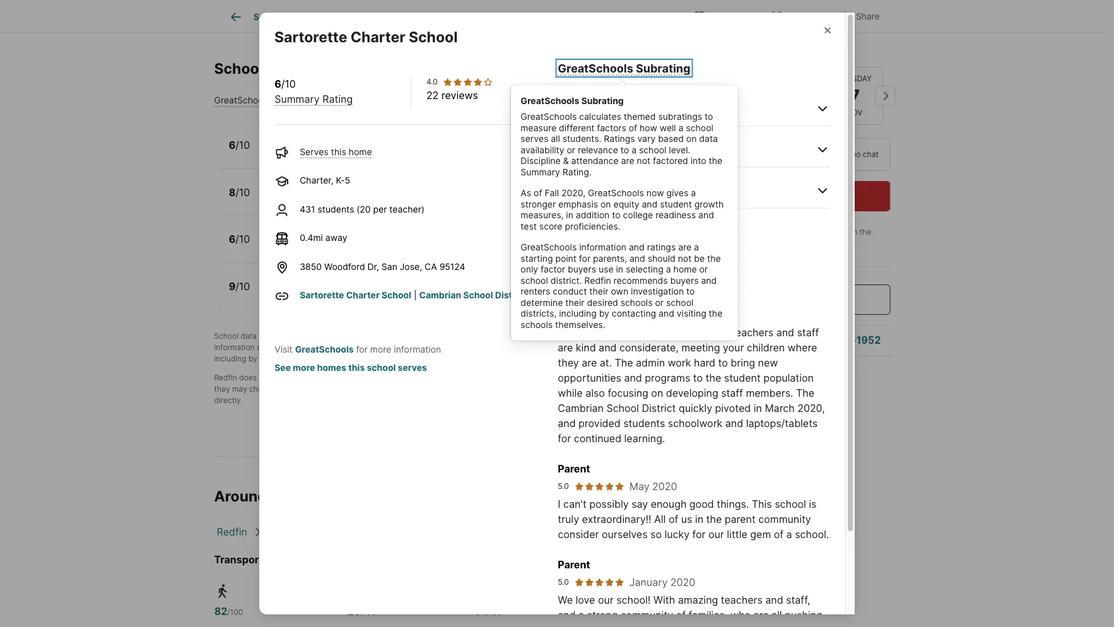 Task type: vqa. For each thing, say whether or not it's contained in the screenshot.
Rating 4.0 out of 5 element
yes



Task type: describe. For each thing, give the bounding box(es) containing it.
0 horizontal spatial data
[[241, 331, 257, 340]]

use inside greatschools information and ratings are a starting point for parents, and should not be the only factor buyers use in selecting a home or school district. redfin recommends buyers and renters conduct their own investigation to determine their desired schools or school districts, including by contacting and visiting the schools themselves.
[[599, 264, 614, 275]]

directly.
[[214, 396, 243, 405]]

school down opportunities at the bottom of the page
[[597, 384, 621, 393]]

serves this home link
[[300, 146, 372, 157]]

community inside we love this community school. the teachers and staff are kind and considerate, meeting your children where they are at. the admin work hard to bring new opportunities and programs to the student population while also focusing on developing staff members. the cambrian school district quickly pivoted in march 2020, and provided students schoolwork and laptops/tablets for continued learning.
[[618, 326, 671, 339]]

this down x-out button
[[749, 45, 776, 63]]

transportation
[[214, 554, 288, 566]]

ourselves
[[602, 528, 648, 540]]

61 /100
[[475, 605, 502, 617]]

ratings inside greatschools information and ratings are a starting point for parents, and should not be the only factor buyers use in selecting a home or school district. redfin recommends buyers and renters conduct their own investigation to determine their desired schools or school districts, including by contacting and visiting the schools themselves.
[[647, 242, 676, 253]]

of right gem
[[774, 528, 784, 540]]

for inside we love this community school. the teachers and staff are kind and considerate, meeting your children where they are at. the admin work hard to bring new opportunities and programs to the student population while also focusing on developing staff members. the cambrian school district quickly pivoted in march 2020, and provided students schoolwork and laptops/tablets for continued learning.
[[558, 432, 571, 445]]

2 horizontal spatial the
[[796, 387, 815, 399]]

this inside sartorette charter school charter, k-5 • serves this home • 0.4mi
[[356, 147, 371, 158]]

and inside school service boundaries are intended to be used as a reference only; they may change and are not
[[278, 384, 291, 393]]

college
[[623, 210, 653, 220]]

truly
[[558, 513, 579, 525]]

0 vertical spatial 4.0
[[427, 77, 438, 86]]

charter for sartorette charter school
[[351, 28, 406, 45]]

of right goal
[[670, 624, 679, 627]]

starting
[[521, 253, 553, 264]]

schools down ,
[[357, 354, 384, 363]]

5.0 for we love this community school. the teachers and staff are kind and considerate, meeting your children where they are at. the admin work hard to bring new opportunities and programs to the student population while also focusing on developing staff members. the cambrian school district quickly pivoted in march 2020, and provided students schoolwork and laptops/tablets for continued learning.
[[558, 310, 569, 319]]

see
[[275, 362, 291, 373]]

6 /10 for price
[[229, 233, 250, 245]]

information inside greatschools information and ratings are a starting point for parents, and should not be the only factor buyers use in selecting a home or school district. redfin recommends buyers and renters conduct their own investigation to determine their desired schools or school districts, including by contacting and visiting the schools themselves.
[[579, 242, 627, 253]]

this up charter, k-5
[[331, 146, 346, 157]]

of left us
[[669, 513, 679, 525]]

as
[[521, 188, 531, 198]]

all inside greatschools calculates themed subratings to measure different factors of how well a school serves all students. ratings vary based on data availability or relevance to a school level. discipline & attendance are not factored into the summary rating.
[[551, 133, 560, 144]]

sartorette for sartorette charter school charter, k-5 • serves this home • 0.4mi
[[264, 133, 315, 146]]

our inside we love our school! with amazing teachers and staff, and a strong community of families, who are all pushing toward a common goal of educating and supporting t
[[598, 594, 614, 606]]

property details tab
[[365, 2, 460, 32]]

information inside , a nonprofit organization. redfin recommends buyers and renters use greatschools information and ratings as a
[[214, 343, 255, 352]]

9
[[229, 280, 236, 292]]

6-
[[300, 241, 310, 252]]

renters inside , a nonprofit organization. redfin recommends buyers and renters use greatschools information and ratings as a
[[569, 331, 594, 340]]

serves inside greatschools calculates themed subratings to measure different factors of how well a school serves all students. ratings vary based on data availability or relevance to a school level. discipline & attendance are not factored into the summary rating.
[[521, 133, 549, 144]]

who
[[731, 609, 751, 621]]

redfin for redfin does not endorse or guarantee this information.
[[214, 373, 237, 382]]

are up opportunities at the bottom of the page
[[582, 356, 597, 369]]

may 2020
[[630, 480, 677, 492]]

little
[[727, 528, 748, 540]]

their down the parents,
[[590, 286, 609, 297]]

a down subratings
[[679, 122, 684, 133]]

not inside school service boundaries are intended to be used as a reference only; they may change and are not
[[307, 384, 319, 393]]

a left first at the left of the page
[[310, 343, 314, 352]]

buyers inside , a nonprofit organization. redfin recommends buyers and renters use greatschools information and ratings as a
[[527, 331, 551, 340]]

greatschools summary rating
[[214, 95, 341, 106]]

a right ask
[[727, 334, 733, 346]]

focusing
[[608, 387, 649, 399]]

• left 0.3mi
[[381, 194, 386, 205]]

the inside guaranteed to be accurate. to verify school enrollment eligibility, contact the school district directly.
[[583, 384, 595, 393]]

0 horizontal spatial 8 /10
[[229, 186, 250, 198]]

school. inside i can't possibly say enough good things. this school is truly extraordinary!! all of us in the parent community consider ourselves so lucky for our little gem of a school.
[[795, 528, 829, 540]]

does
[[239, 373, 257, 382]]

districts, inside first step, and conduct their own investigation to determine their desired schools or school districts, including by contacting and visiting the schools themselves.
[[642, 343, 673, 352]]

conduct inside greatschools information and ratings are a starting point for parents, and should not be the only factor buyers use in selecting a home or school district. redfin recommends buyers and renters conduct their own investigation to determine their desired schools or school districts, including by contacting and visiting the schools themselves.
[[553, 286, 587, 297]]

to inside the as of fall 2020, greatschools now gives a stronger emphasis on equity and student growth measures, in addition to college readiness and test score proficiencies.
[[612, 210, 621, 220]]

0 vertical spatial rating 4.0 out of 5 element
[[443, 77, 493, 87]]

1 horizontal spatial staff
[[797, 326, 819, 339]]

ratings
[[604, 133, 635, 144]]

/10 down greatschools summary rating link
[[236, 139, 250, 151]]

learning.
[[625, 432, 665, 445]]

(408) 762-1952
[[802, 334, 881, 346]]

parent
[[725, 513, 756, 525]]

1 vertical spatial the
[[615, 356, 633, 369]]

tab list containing search
[[214, 0, 634, 32]]

the inside i can't possibly say enough good things. this school is truly extraordinary!! all of us in the parent community consider ourselves so lucky for our little gem of a school.
[[707, 513, 722, 525]]

not up the change
[[259, 373, 271, 382]]

sale & tax history tab
[[460, 2, 561, 32]]

k- for charter
[[300, 147, 309, 158]]

amazing
[[678, 594, 718, 606]]

all inside we love our school! with amazing teachers and staff, and a strong community of families, who are all pushing toward a common goal of educating and supporting t
[[772, 609, 782, 621]]

(408) 762-1952 link
[[802, 334, 881, 346]]

sartorette for sartorette charter school | cambrian school district
[[300, 290, 344, 301]]

a inside i can't possibly say enough good things. this school is truly extraordinary!! all of us in the parent community consider ourselves so lucky for our little gem of a school.
[[787, 528, 792, 540]]

1952
[[857, 334, 881, 346]]

ask
[[706, 334, 725, 346]]

school down vary
[[639, 144, 667, 155]]

2020 for january 2020
[[671, 576, 696, 588]]

a up toward
[[579, 609, 584, 621]]

desired inside first step, and conduct their own investigation to determine their desired schools or school districts, including by contacting and visiting the schools themselves.
[[548, 343, 575, 352]]

8 inside steindorf steam school public, k-8 • nearby school • 0.3mi
[[303, 194, 309, 205]]

the inside greatschools calculates themed subratings to measure different factors of how well a school serves all students. ratings vary based on data availability or relevance to a school level. discipline & attendance are not factored into the summary rating.
[[709, 155, 723, 166]]

determine inside first step, and conduct their own investigation to determine their desired schools or school districts, including by contacting and visiting the schools themselves.
[[491, 343, 528, 352]]

school inside steindorf steam school public, k-8 • nearby school • 0.3mi
[[347, 181, 381, 193]]

redfin inside , a nonprofit organization. redfin recommends buyers and renters use greatschools information and ratings as a
[[453, 331, 476, 340]]

their down district.
[[566, 297, 585, 308]]

of down amazing at bottom
[[676, 609, 686, 621]]

on inside greatschools calculates themed subratings to measure different factors of how well a school serves all students. ratings vary based on data availability or relevance to a school level. discipline & attendance are not factored into the summary rating.
[[687, 133, 697, 144]]

a inside school service boundaries are intended to be used as a reference only; they may change and are not
[[607, 373, 611, 382]]

• right 6-
[[318, 241, 323, 252]]

• up charter, k-5
[[317, 147, 322, 158]]

school inside price charter middle school charter, 6-8 • serves this home • 0.8mi
[[368, 228, 402, 240]]

their down organization.
[[399, 343, 415, 352]]

chat
[[863, 150, 879, 159]]

this right around
[[270, 488, 297, 505]]

school down the 9 in the top of the page
[[214, 331, 239, 340]]

via
[[829, 150, 839, 159]]

school left |
[[382, 290, 411, 301]]

endorse
[[273, 373, 302, 382]]

ratings inside , a nonprofit organization. redfin recommends buyers and renters use greatschools information and ratings as a
[[272, 343, 297, 352]]

/10 up emphasis
[[564, 184, 579, 196]]

hard
[[694, 356, 716, 369]]

sartorette charter school element
[[275, 13, 473, 46]]

your
[[723, 341, 744, 354]]

0 vertical spatial subrating
[[636, 61, 691, 75]]

supporting
[[753, 624, 805, 627]]

calculates
[[579, 111, 622, 122]]

762-
[[833, 334, 857, 346]]

this
[[752, 498, 772, 510]]

april 2022
[[630, 309, 679, 321]]

out
[[797, 11, 812, 22]]

sartorette charter school
[[275, 28, 458, 45]]

charter, inside sartorette charter school charter, k-5 • serves this home • 0.4mi
[[264, 147, 298, 158]]

1 horizontal spatial information
[[394, 344, 441, 355]]

redfin for redfin agents led
[[722, 228, 745, 237]]

4
[[558, 102, 565, 114]]

/10 left price
[[236, 233, 250, 245]]

student inside we love this community school. the teachers and staff are kind and considerate, meeting your children where they are at. the admin work hard to bring new opportunities and programs to the student population while also focusing on developing staff members. the cambrian school district quickly pivoted in march 2020, and provided students schoolwork and laptops/tablets for continued learning.
[[724, 372, 761, 384]]

/100 for 28
[[361, 608, 376, 617]]

82
[[214, 605, 227, 617]]

district.
[[551, 275, 582, 286]]

visiting inside greatschools information and ratings are a starting point for parents, and should not be the only factor buyers use in selecting a home or school district. redfin recommends buyers and renters conduct their own investigation to determine their desired schools or school districts, including by contacting and visiting the schools themselves.
[[677, 308, 707, 319]]

ask a question
[[706, 334, 779, 346]]

this inside price charter middle school charter, 6-8 • serves this home • 0.8mi
[[357, 241, 372, 252]]

0 vertical spatial cambrian
[[419, 290, 461, 301]]

/10 left branham
[[236, 280, 250, 292]]

contacting inside greatschools information and ratings are a starting point for parents, and should not be the only factor buyers use in selecting a home or school district. redfin recommends buyers and renters conduct their own investigation to determine their desired schools or school districts, including by contacting and visiting the schools themselves.
[[612, 308, 656, 319]]

0 horizontal spatial schools
[[214, 59, 271, 77]]

schools up intended
[[521, 319, 553, 330]]

greatschools inside , a nonprofit organization. redfin recommends buyers and renters use greatschools information and ratings as a
[[611, 331, 659, 340]]

school inside we love this community school. the teachers and staff are kind and considerate, meeting your children where they are at. the admin work hard to bring new opportunities and programs to the student population while also focusing on developing staff members. the cambrian school district quickly pivoted in march 2020, and provided students schoolwork and laptops/tablets for continued learning.
[[607, 402, 639, 414]]

schools up at.
[[577, 343, 605, 352]]

• down steam
[[311, 194, 316, 205]]

be inside greatschools information and ratings are a starting point for parents, and should not be the only factor buyers use in selecting a home or school district. redfin recommends buyers and renters conduct their own investigation to determine their desired schools or school districts, including by contacting and visiting the schools themselves.
[[694, 253, 705, 264]]

a down strong
[[594, 624, 600, 627]]

as inside , a nonprofit organization. redfin recommends buyers and renters use greatschools information and ratings as a
[[299, 343, 307, 352]]

themed
[[624, 111, 656, 122]]

(22)
[[626, 264, 641, 273]]

conduct inside first step, and conduct their own investigation to determine their desired schools or school districts, including by contacting and visiting the schools themselves.
[[368, 343, 397, 352]]

as of fall 2020, greatschools now gives a stronger emphasis on equity and student growth measures, in addition to college readiness and test score proficiencies.
[[521, 188, 724, 232]]

goal
[[647, 624, 667, 627]]

0 vertical spatial more
[[370, 344, 392, 355]]

admin
[[636, 356, 665, 369]]

rating 5.0 out of 5 element for this
[[574, 310, 625, 320]]

/100 for 61
[[486, 608, 502, 617]]

, a nonprofit organization. redfin recommends buyers and renters use greatschools information and ratings as a
[[214, 331, 659, 352]]

factor
[[541, 264, 565, 275]]

guaranteed
[[321, 384, 362, 393]]

,
[[359, 331, 361, 340]]

determine inside greatschools information and ratings are a starting point for parents, and should not be the only factor buyers use in selecting a home or school district. redfin recommends buyers and renters conduct their own investigation to determine their desired schools or school districts, including by contacting and visiting the schools themselves.
[[521, 297, 563, 308]]

teachers for children
[[732, 326, 774, 339]]

in inside we love this community school. the teachers and staff are kind and considerate, meeting your children where they are at. the admin work hard to bring new opportunities and programs to the student population while also focusing on developing staff members. the cambrian school district quickly pivoted in march 2020, and provided students schoolwork and laptops/tablets for continued learning.
[[754, 402, 762, 414]]

/10 left "steindorf"
[[236, 186, 250, 198]]

2 horizontal spatial buyers
[[671, 275, 699, 286]]

share button
[[828, 3, 891, 29]]

sale & tax history
[[474, 12, 547, 22]]

in inside the tour in person "option"
[[738, 150, 745, 159]]

price
[[264, 228, 290, 240]]

list box containing tour in person
[[693, 138, 891, 171]]

test
[[521, 221, 537, 232]]

should
[[648, 253, 676, 264]]

stronger
[[521, 199, 556, 209]]

parent for we love this community school. the teachers and staff are kind and considerate, meeting your children where they are at. the admin work hard to bring new opportunities and programs to the student population while also focusing on developing staff members. the cambrian school district quickly pivoted in march 2020, and provided students schoolwork and laptops/tablets for continued learning.
[[558, 291, 590, 303]]

change
[[249, 384, 276, 393]]

favorite
[[711, 11, 744, 22]]

school down service
[[453, 384, 477, 393]]

or inside greatschools calculates themed subratings to measure different factors of how well a school serves all students. ratings vary based on data availability or relevance to a school level. discipline & attendance are not factored into the summary rating.
[[567, 144, 576, 155]]

school inside sartorette charter school charter, k-5 • serves this home • 0.4mi
[[358, 133, 392, 146]]

a right ,
[[364, 331, 368, 340]]

rating 5.0 out of 5 element for possibly
[[574, 481, 625, 492]]

not inside greatschools information and ratings are a starting point for parents, and should not be the only factor buyers use in selecting a home or school district. redfin recommends buyers and renters conduct their own investigation to determine their desired schools or school districts, including by contacting and visiting the schools themselves.
[[678, 253, 692, 264]]

5 inside sartorette charter school charter, k-5 • serves this home • 0.4mi
[[309, 147, 315, 158]]

0.4mi inside sartorette charter school charter, k-5 • serves this home • 0.4mi
[[407, 147, 430, 158]]

1 vertical spatial staff
[[721, 387, 743, 399]]

/10 down different
[[565, 143, 579, 155]]

school up , a nonprofit organization. redfin recommends buyers and renters use greatschools information and ratings as a
[[463, 290, 493, 301]]

home inside the branham high school public, 9-12 • serves this home • 1.1mi
[[372, 288, 396, 299]]

• right 12
[[316, 288, 321, 299]]

considerate,
[[620, 341, 679, 354]]

used
[[577, 373, 594, 382]]

now
[[647, 188, 664, 198]]

the inside first step, and conduct their own investigation to determine their desired schools or school districts, including by contacting and visiting the schools themselves.
[[343, 354, 354, 363]]

consider
[[558, 528, 599, 540]]

1 horizontal spatial the
[[711, 326, 729, 339]]

fall
[[545, 188, 559, 198]]

school up information.
[[367, 362, 396, 373]]

school inside i can't possibly say enough good things. this school is truly extraordinary!! all of us in the parent community consider ourselves so lucky for our little gem of a school.
[[775, 498, 806, 510]]

schoolwork
[[668, 417, 723, 429]]

x-
[[788, 11, 797, 22]]

serves inside price charter middle school charter, 6-8 • serves this home • 0.8mi
[[325, 241, 354, 252]]

teachers for who
[[721, 594, 763, 606]]

opportunities
[[558, 372, 622, 384]]

by inside first step, and conduct their own investigation to determine their desired schools or school districts, including by contacting and visiting the schools themselves.
[[249, 354, 257, 363]]

love for a
[[576, 594, 595, 606]]

first
[[316, 343, 330, 352]]

ask a question link
[[706, 334, 779, 346]]

0 vertical spatial district
[[495, 290, 527, 301]]

recommends inside , a nonprofit organization. redfin recommends buyers and renters use greatschools information and ratings as a
[[478, 331, 525, 340]]

dr,
[[368, 261, 379, 272]]

student inside the as of fall 2020, greatschools now gives a stronger emphasis on equity and student growth measures, in addition to college readiness and test score proficiencies.
[[660, 199, 692, 209]]

8 inside price charter middle school charter, 6-8 • serves this home • 0.8mi
[[310, 241, 315, 252]]

growth
[[695, 199, 724, 209]]

tour in person option
[[693, 138, 785, 171]]

go tour this home
[[693, 45, 820, 63]]

hillsdale
[[341, 554, 383, 566]]

contacting inside first step, and conduct their own investigation to determine their desired schools or school districts, including by contacting and visiting the schools themselves.
[[259, 354, 298, 363]]

community reviews
[[558, 244, 672, 258]]

1 horizontal spatial 4.0
[[558, 264, 569, 273]]

8 /10 inside sartorette charter school dialog
[[558, 143, 579, 155]]

0 horizontal spatial is
[[259, 331, 265, 340]]

sartorette for sartorette charter school
[[275, 28, 347, 45]]

0 vertical spatial greatschools subrating
[[558, 61, 691, 75]]

days
[[749, 239, 766, 248]]

for down ,
[[356, 344, 368, 355]]

including inside greatschools information and ratings are a starting point for parents, and should not be the only factor buyers use in selecting a home or school district. redfin recommends buyers and renters conduct their own investigation to determine their desired schools or school districts, including by contacting and visiting the schools themselves.
[[559, 308, 597, 319]]

their up intended
[[530, 343, 546, 352]]

pivoted
[[715, 402, 751, 414]]

1 horizontal spatial buyers
[[568, 264, 596, 275]]

x-out
[[788, 11, 812, 22]]

guaranteed to be accurate. to verify school enrollment eligibility, contact the school district directly.
[[214, 384, 648, 405]]

1 vertical spatial rating 4.0 out of 5 element
[[574, 263, 625, 274]]

greatschools inside greatschools information and ratings are a starting point for parents, and should not be the only factor buyers use in selecting a home or school district. redfin recommends buyers and renters conduct their own investigation to determine their desired schools or school districts, including by contacting and visiting the schools themselves.
[[521, 242, 577, 253]]

22
[[427, 89, 439, 101]]

• left 1.1mi
[[398, 288, 403, 299]]

a left "last"
[[694, 242, 699, 253]]

• left 0.8mi
[[400, 241, 405, 252]]

this down the 'visit greatschools for more information'
[[349, 362, 365, 373]]

0 horizontal spatial provided
[[267, 331, 298, 340]]

rating inside 6 /10 summary rating
[[323, 93, 353, 105]]

districts, inside greatschools information and ratings are a starting point for parents, and should not be the only factor buyers use in selecting a home or school district. redfin recommends buyers and renters conduct their own investigation to determine their desired schools or school districts, including by contacting and visiting the schools themselves.
[[521, 308, 557, 319]]

high
[[311, 275, 334, 287]]

charter for sartorette charter school charter, k-5 • serves this home • 0.4mi
[[317, 133, 355, 146]]

sartorette charter school link
[[300, 290, 411, 301]]

san
[[382, 261, 397, 272]]

schools up the april on the right of the page
[[621, 297, 653, 308]]

accurate.
[[384, 384, 418, 393]]

are down endorse
[[293, 384, 305, 393]]

property details
[[379, 12, 446, 22]]

gives
[[667, 188, 689, 198]]

can't
[[564, 498, 587, 510]]

provided inside we love this community school. the teachers and staff are kind and considerate, meeting your children where they are at. the admin work hard to bring new opportunities and programs to the student population while also focusing on developing staff members. the cambrian school district quickly pivoted in march 2020, and provided students schoolwork and laptops/tablets for continued learning.
[[579, 417, 621, 429]]

steindorf
[[264, 181, 311, 193]]

factors
[[597, 122, 627, 133]]

i
[[558, 498, 561, 510]]

7 /10
[[558, 184, 579, 196]]

in inside the as of fall 2020, greatschools now gives a stronger emphasis on equity and student growth measures, in addition to college readiness and test score proficiencies.
[[566, 210, 574, 220]]

be inside guaranteed to be accurate. to verify school enrollment eligibility, contact the school district directly.
[[373, 384, 382, 393]]

/10 inside 6 /10 summary rating
[[281, 78, 296, 90]]

information.
[[367, 373, 410, 382]]

6 for sartorette
[[229, 139, 236, 151]]

• up 0.3mi
[[399, 147, 404, 158]]



Task type: locate. For each thing, give the bounding box(es) containing it.
charter, k-5
[[300, 175, 350, 186]]

1 vertical spatial teachers
[[721, 594, 763, 606]]

for right point
[[579, 253, 591, 264]]

0 horizontal spatial 2020,
[[562, 188, 586, 198]]

the
[[709, 155, 723, 166], [860, 228, 872, 237], [707, 253, 721, 264], [709, 308, 723, 319], [343, 354, 354, 363], [706, 372, 722, 384], [583, 384, 595, 393], [707, 513, 722, 525]]

4.0 down point
[[558, 264, 569, 273]]

not down vary
[[637, 155, 651, 166]]

investigation up service
[[435, 343, 480, 352]]

1 rating 5.0 out of 5 element from the top
[[574, 310, 625, 320]]

school inside school service boundaries are intended to be used as a reference only; they may change and are not
[[412, 373, 436, 382]]

2 vertical spatial k-
[[295, 194, 303, 205]]

own inside first step, and conduct their own investigation to determine their desired schools or school districts, including by contacting and visiting the schools themselves.
[[417, 343, 432, 352]]

this inside we love this community school. the teachers and staff are kind and considerate, meeting your children where they are at. the admin work hard to bring new opportunities and programs to the student population while also focusing on developing staff members. the cambrian school district quickly pivoted in march 2020, and provided students schoolwork and laptops/tablets for continued learning.
[[598, 326, 616, 339]]

near
[[290, 554, 313, 566]]

3 parent from the top
[[558, 558, 590, 571]]

0 horizontal spatial all
[[551, 133, 560, 144]]

we up opportunities at the bottom of the page
[[558, 326, 573, 339]]

1 vertical spatial recommends
[[478, 331, 525, 340]]

ratings up should
[[647, 242, 676, 253]]

1 horizontal spatial school.
[[795, 528, 829, 540]]

to inside first step, and conduct their own investigation to determine their desired schools or school districts, including by contacting and visiting the schools themselves.
[[482, 343, 489, 352]]

2 horizontal spatial on
[[687, 133, 697, 144]]

1 horizontal spatial contacting
[[612, 308, 656, 319]]

2 /100 from the left
[[361, 608, 376, 617]]

9-
[[295, 288, 304, 299]]

1 love from the top
[[576, 326, 595, 339]]

not
[[637, 155, 651, 166], [678, 253, 692, 264], [259, 373, 271, 382], [307, 384, 319, 393]]

1 we from the top
[[558, 326, 573, 339]]

public, inside steindorf steam school public, k-8 • nearby school • 0.3mi
[[264, 194, 292, 205]]

continued
[[574, 432, 622, 445]]

1 vertical spatial community
[[759, 513, 811, 525]]

0 vertical spatial be
[[694, 253, 705, 264]]

we for we love this community school. the teachers and staff are kind and considerate, meeting your children where they are at. the admin work hard to bring new opportunities and programs to the student population while also focusing on developing staff members. the cambrian school district quickly pivoted in march 2020, and provided students schoolwork and laptops/tablets for continued learning.
[[558, 326, 573, 339]]

verify
[[431, 384, 451, 393]]

0 horizontal spatial serves
[[398, 362, 427, 373]]

staff up where
[[797, 326, 819, 339]]

branham
[[264, 275, 308, 287]]

as
[[299, 343, 307, 352], [596, 373, 604, 382]]

0 vertical spatial desired
[[587, 297, 618, 308]]

desired down the parents,
[[587, 297, 618, 308]]

0 horizontal spatial our
[[598, 594, 614, 606]]

investigation up april 2022
[[631, 286, 684, 297]]

not inside greatschools calculates themed subratings to measure different factors of how well a school serves all students. ratings vary based on data availability or relevance to a school level. discipline & attendance are not factored into the summary rating.
[[637, 155, 651, 166]]

in inside greatschools information and ratings are a starting point for parents, and should not be the only factor buyers use in selecting a home or school district. redfin recommends buyers and renters conduct their own investigation to determine their desired schools or school districts, including by contacting and visiting the schools themselves.
[[616, 264, 624, 275]]

are left kind
[[558, 341, 573, 354]]

0 vertical spatial 95124
[[827, 228, 849, 237]]

sartorette charter school dialog
[[259, 13, 855, 627]]

1 vertical spatial is
[[809, 498, 817, 510]]

serves
[[300, 146, 329, 157], [325, 147, 353, 158], [325, 241, 354, 252], [323, 288, 352, 299]]

0 vertical spatial 6
[[275, 78, 281, 90]]

love up strong
[[576, 594, 595, 606]]

school up 2022
[[666, 297, 694, 308]]

next image
[[876, 86, 896, 106]]

2 love from the top
[[576, 594, 595, 606]]

0 horizontal spatial desired
[[548, 343, 575, 352]]

including inside first step, and conduct their own investigation to determine their desired schools or school districts, including by contacting and visiting the schools themselves.
[[214, 354, 246, 363]]

overview
[[312, 12, 351, 22]]

0 horizontal spatial tour
[[720, 150, 736, 159]]

0 vertical spatial 2020
[[653, 480, 677, 492]]

more
[[370, 344, 392, 355], [293, 362, 315, 373]]

investigation inside greatschools information and ratings are a starting point for parents, and should not be the only factor buyers use in selecting a home or school district. redfin recommends buyers and renters conduct their own investigation to determine their desired schools or school districts, including by contacting and visiting the schools themselves.
[[631, 286, 684, 297]]

k- for steam
[[295, 194, 303, 205]]

school down 'only'
[[521, 275, 548, 286]]

of inside greatschools calculates themed subratings to measure different factors of how well a school serves all students. ratings vary based on data availability or relevance to a school level. discipline & attendance are not factored into the summary rating.
[[629, 122, 637, 133]]

0 horizontal spatial contacting
[[259, 354, 298, 363]]

parent for i can't possibly say enough good things. this school is truly extraordinary!! all of us in the parent community consider ourselves so lucky for our little gem of a school.
[[558, 463, 590, 475]]

provided
[[267, 331, 298, 340], [579, 417, 621, 429]]

charter, up "steindorf"
[[264, 147, 298, 158]]

ave
[[386, 554, 404, 566]]

tab list
[[214, 0, 634, 32]]

2 horizontal spatial information
[[579, 242, 627, 253]]

visiting up meeting
[[677, 308, 707, 319]]

5 inside sartorette charter school dialog
[[345, 175, 350, 186]]

schools
[[621, 297, 653, 308], [521, 319, 553, 330], [577, 343, 605, 352], [357, 354, 384, 363]]

2 vertical spatial parent
[[558, 558, 590, 571]]

of
[[629, 122, 637, 133], [534, 188, 542, 198], [669, 513, 679, 525], [774, 528, 784, 540], [676, 609, 686, 621], [670, 624, 679, 627]]

1 vertical spatial we
[[558, 594, 573, 606]]

0 horizontal spatial students
[[318, 204, 354, 214]]

in
[[738, 150, 745, 159], [566, 210, 574, 220], [852, 228, 858, 237], [616, 264, 624, 275], [754, 402, 762, 414], [695, 513, 704, 525]]

home inside sartorette charter school charter, k-5 • serves this home • 0.4mi
[[374, 147, 397, 158]]

things.
[[717, 498, 749, 510]]

are up enrollment in the left of the page
[[509, 373, 520, 382]]

0 vertical spatial 0.4mi
[[407, 147, 430, 158]]

2 vertical spatial 5.0
[[558, 578, 569, 587]]

schools tab
[[561, 2, 623, 32]]

visiting down first at the left of the page
[[315, 354, 341, 363]]

for inside i can't possibly say enough good things. this school is truly extraordinary!! all of us in the parent community consider ourselves so lucky for our little gem of a school.
[[693, 528, 706, 540]]

0 horizontal spatial cambrian
[[419, 290, 461, 301]]

school down subratings
[[686, 122, 714, 133]]

2 parent from the top
[[558, 463, 590, 475]]

by
[[599, 308, 610, 319], [300, 331, 309, 340], [249, 354, 257, 363]]

0 vertical spatial conduct
[[553, 286, 587, 297]]

lucky
[[665, 528, 690, 540]]

own inside greatschools information and ratings are a starting point for parents, and should not be the only factor buyers use in selecting a home or school district. redfin recommends buyers and renters conduct their own investigation to determine their desired schools or school districts, including by contacting and visiting the schools themselves.
[[611, 286, 629, 297]]

tour for go
[[717, 45, 746, 63]]

we for we love our school! with amazing teachers and staff, and a strong community of families, who are all pushing toward a common goal of educating and supporting t
[[558, 594, 573, 606]]

0 horizontal spatial they
[[214, 384, 230, 393]]

0 horizontal spatial buyers
[[527, 331, 551, 340]]

0 vertical spatial 6 /10
[[229, 139, 250, 151]]

|
[[414, 290, 417, 301]]

1 vertical spatial they
[[214, 384, 230, 393]]

5.0 down district.
[[558, 310, 569, 319]]

5 up charter, k-5
[[309, 147, 315, 158]]

2020 for may 2020
[[653, 480, 677, 492]]

contacting
[[612, 308, 656, 319], [259, 354, 298, 363]]

on
[[687, 133, 697, 144], [601, 199, 611, 209], [651, 387, 663, 399]]

summary inside 6 /10 summary rating
[[275, 93, 320, 105]]

charter, inside sartorette charter school dialog
[[300, 175, 334, 186]]

6 for price
[[229, 233, 236, 245]]

28 /100
[[348, 605, 376, 617]]

sartorette down the overview
[[275, 28, 347, 45]]

0 vertical spatial 5
[[724, 85, 735, 107]]

2 5.0 from the top
[[558, 482, 569, 491]]

emphasis
[[559, 199, 598, 209]]

95124 inside sartorette charter school dialog
[[440, 261, 466, 272]]

1 horizontal spatial be
[[565, 373, 574, 382]]

tour inside "option"
[[720, 150, 736, 159]]

0 vertical spatial 8 /10
[[558, 143, 579, 155]]

cambrian
[[419, 290, 461, 301], [558, 402, 604, 414]]

relevance
[[578, 144, 618, 155]]

0 horizontal spatial districts,
[[521, 308, 557, 319]]

summary inside greatschools calculates themed subratings to measure different factors of how well a school serves all students. ratings vary based on data availability or relevance to a school level. discipline & attendance are not factored into the summary rating.
[[521, 167, 560, 177]]

recommends
[[614, 275, 668, 286], [478, 331, 525, 340]]

8 up 3850
[[310, 241, 315, 252]]

redfin inside greatschools information and ratings are a starting point for parents, and should not be the only factor buyers use in selecting a home or school district. redfin recommends buyers and renters conduct their own investigation to determine their desired schools or school districts, including by contacting and visiting the schools themselves.
[[585, 275, 611, 286]]

redfin up first step, and conduct their own investigation to determine their desired schools or school districts, including by contacting and visiting the schools themselves.
[[453, 331, 476, 340]]

all up the availability
[[551, 133, 560, 144]]

to inside guaranteed to be accurate. to verify school enrollment eligibility, contact the school district directly.
[[364, 384, 371, 393]]

2020 up enough
[[653, 480, 677, 492]]

tour left the "via"
[[811, 150, 827, 159]]

1 public, from the top
[[264, 194, 292, 205]]

possibly
[[590, 498, 629, 510]]

3 5.0 from the top
[[558, 578, 569, 587]]

12
[[304, 288, 314, 299]]

rating 5.0 out of 5 element up possibly
[[574, 481, 625, 492]]

selecting
[[626, 264, 664, 275]]

2022
[[654, 309, 679, 321]]

1 vertical spatial on
[[601, 199, 611, 209]]

1 vertical spatial students
[[624, 417, 665, 429]]

431
[[300, 204, 315, 214]]

2020, inside the as of fall 2020, greatschools now gives a stronger emphasis on equity and student growth measures, in addition to college readiness and test score proficiencies.
[[562, 188, 586, 198]]

including up does
[[214, 354, 246, 363]]

1 horizontal spatial district
[[642, 402, 676, 414]]

be inside school service boundaries are intended to be used as a reference only; they may change and are not
[[565, 373, 574, 382]]

district
[[623, 384, 648, 393]]

public, down branham
[[264, 288, 292, 299]]

0 vertical spatial &
[[494, 12, 500, 22]]

this up steindorf steam school public, k-8 • nearby school • 0.3mi
[[356, 147, 371, 158]]

& up rating.
[[563, 155, 569, 166]]

boundaries
[[467, 373, 507, 382]]

steam
[[313, 181, 345, 193]]

charter, up nearby
[[300, 175, 334, 186]]

greatschools inside the as of fall 2020, greatschools now gives a stronger emphasis on equity and student growth measures, in addition to college readiness and test score proficiencies.
[[588, 188, 644, 198]]

love for kind
[[576, 326, 595, 339]]

equity
[[614, 199, 640, 209]]

enrollment
[[479, 384, 517, 393]]

data up does
[[241, 331, 257, 340]]

1 horizontal spatial recommends
[[614, 275, 668, 286]]

on inside we love this community school. the teachers and staff are kind and considerate, meeting your children where they are at. the admin work hard to bring new opportunities and programs to the student population while also focusing on developing staff members. the cambrian school district quickly pivoted in march 2020, and provided students schoolwork and laptops/tablets for continued learning.
[[651, 387, 663, 399]]

of inside the as of fall 2020, greatschools now gives a stronger emphasis on equity and student growth measures, in addition to college readiness and test score proficiencies.
[[534, 188, 542, 198]]

30
[[737, 239, 747, 248]]

0.4mi inside sartorette charter school dialog
[[300, 232, 323, 243]]

common
[[603, 624, 644, 627]]

home inside greatschools information and ratings are a starting point for parents, and should not be the only factor buyers use in selecting a home or school district. redfin recommends buyers and renters conduct their own investigation to determine their desired schools or school districts, including by contacting and visiting the schools themselves.
[[674, 264, 697, 275]]

0 horizontal spatial information
[[214, 343, 255, 352]]

1 horizontal spatial our
[[709, 528, 724, 540]]

1 horizontal spatial including
[[559, 308, 597, 319]]

subrating left 'go'
[[636, 61, 691, 75]]

0 vertical spatial charter,
[[264, 147, 298, 158]]

charter for price charter middle school charter, 6-8 • serves this home • 0.8mi
[[292, 228, 330, 240]]

to inside school service boundaries are intended to be used as a reference only; they may change and are not
[[556, 373, 563, 382]]

k- inside steindorf steam school public, k-8 • nearby school • 0.3mi
[[295, 194, 303, 205]]

0 horizontal spatial investigation
[[435, 343, 480, 352]]

1757
[[315, 554, 338, 566]]

vary
[[638, 133, 656, 144]]

overview tab
[[298, 2, 365, 32]]

greatschools summary rating link
[[214, 95, 341, 106]]

community inside we love our school! with amazing teachers and staff, and a strong community of families, who are all pushing toward a common goal of educating and supporting t
[[621, 609, 673, 621]]

districts, up admin
[[642, 343, 673, 352]]

are
[[621, 155, 635, 166], [679, 242, 692, 253], [558, 341, 573, 354], [582, 356, 597, 369], [509, 373, 520, 382], [293, 384, 305, 393], [754, 609, 769, 621]]

public, down "steindorf"
[[264, 194, 292, 205]]

5.0 up toward
[[558, 578, 569, 587]]

& inside greatschools calculates themed subratings to measure different factors of how well a school serves all students. ratings vary based on data availability or relevance to a school level. discipline & attendance are not factored into the summary rating.
[[563, 155, 569, 166]]

greatschools subrating up themed
[[558, 61, 691, 75]]

the inside we love this community school. the teachers and staff are kind and considerate, meeting your children where they are at. the admin work hard to bring new opportunities and programs to the student population while also focusing on developing staff members. the cambrian school district quickly pivoted in march 2020, and provided students schoolwork and laptops/tablets for continued learning.
[[706, 372, 722, 384]]

0 horizontal spatial subrating
[[582, 95, 624, 106]]

0.4mi
[[407, 147, 430, 158], [300, 232, 323, 243]]

1 vertical spatial our
[[598, 594, 614, 606]]

0 horizontal spatial as
[[299, 343, 307, 352]]

1 vertical spatial schools
[[214, 59, 271, 77]]

& inside "sale & tax history" tab
[[494, 12, 500, 22]]

conduct down nonprofit
[[368, 343, 397, 352]]

2 tour from the left
[[811, 150, 827, 159]]

None button
[[701, 67, 758, 125], [763, 67, 821, 125], [826, 67, 883, 125], [701, 67, 758, 125], [763, 67, 821, 125], [826, 67, 883, 125]]

in inside i can't possibly say enough good things. this school is truly extraordinary!! all of us in the parent community consider ourselves so lucky for our little gem of a school.
[[695, 513, 704, 525]]

5 inside sunday 5
[[724, 85, 735, 107]]

a down should
[[666, 264, 671, 275]]

1 vertical spatial by
[[300, 331, 309, 340]]

8 inside sartorette charter school dialog
[[558, 143, 565, 155]]

recommends down 'selecting'
[[614, 275, 668, 286]]

1 vertical spatial more
[[293, 362, 315, 373]]

0 horizontal spatial student
[[660, 199, 692, 209]]

details
[[418, 12, 446, 22]]

school
[[686, 122, 714, 133], [639, 144, 667, 155], [352, 194, 379, 205], [521, 275, 548, 286], [666, 297, 694, 308], [616, 343, 640, 352], [367, 362, 396, 373], [453, 384, 477, 393], [597, 384, 621, 393], [775, 498, 806, 510]]

2 horizontal spatial by
[[599, 308, 610, 319]]

of down themed
[[629, 122, 637, 133]]

school up admin
[[616, 343, 640, 352]]

parent up can't
[[558, 463, 590, 475]]

schedule tour
[[758, 190, 826, 202]]

a inside the as of fall 2020, greatschools now gives a stronger emphasis on equity and student growth measures, in addition to college readiness and test score proficiencies.
[[691, 188, 696, 198]]

or inside first step, and conduct their own investigation to determine their desired schools or school districts, including by contacting and visiting the schools themselves.
[[607, 343, 614, 352]]

rating
[[323, 93, 353, 105], [315, 95, 341, 106]]

0 vertical spatial use
[[599, 264, 614, 275]]

1 vertical spatial k-
[[336, 175, 345, 186]]

students up learning.
[[624, 417, 665, 429]]

summary
[[275, 93, 320, 105], [273, 95, 312, 106], [521, 167, 560, 177]]

2 we from the top
[[558, 594, 573, 606]]

1 horizontal spatial desired
[[587, 297, 618, 308]]

0 vertical spatial contacting
[[612, 308, 656, 319]]

1 horizontal spatial rating 4.0 out of 5 element
[[574, 263, 625, 274]]

redfin down the parents,
[[585, 275, 611, 286]]

8 left "steindorf"
[[229, 186, 236, 198]]

2 horizontal spatial 5
[[724, 85, 735, 107]]

1 vertical spatial 4.0
[[558, 264, 569, 273]]

charter,
[[264, 147, 298, 158], [300, 175, 334, 186], [264, 241, 298, 252]]

to inside greatschools information and ratings are a starting point for parents, and should not be the only factor buyers use in selecting a home or school district. redfin recommends buyers and renters conduct their own investigation to determine their desired schools or school districts, including by contacting and visiting the schools themselves.
[[687, 286, 695, 297]]

love inside we love our school! with amazing teachers and staff, and a strong community of families, who are all pushing toward a common goal of educating and supporting t
[[576, 594, 595, 606]]

community down this
[[759, 513, 811, 525]]

are inside greatschools calculates themed subratings to measure different factors of how well a school serves all students. ratings vary based on data availability or relevance to a school level. discipline & attendance are not factored into the summary rating.
[[621, 155, 635, 166]]

our inside i can't possibly say enough good things. this school is truly extraordinary!! all of us in the parent community consider ourselves so lucky for our little gem of a school.
[[709, 528, 724, 540]]

1 vertical spatial tour
[[806, 190, 826, 202]]

themselves. up kind
[[555, 319, 606, 330]]

1 horizontal spatial provided
[[579, 417, 621, 429]]

themselves. inside greatschools information and ratings are a starting point for parents, and should not be the only factor buyers use in selecting a home or school district. redfin recommends buyers and renters conduct their own investigation to determine their desired schools or school districts, including by contacting and visiting the schools themselves.
[[555, 319, 606, 330]]

tour for schedule
[[806, 190, 826, 202]]

cambrian down while
[[558, 402, 604, 414]]

charter inside price charter middle school charter, 6-8 • serves this home • 0.8mi
[[292, 228, 330, 240]]

1 vertical spatial including
[[214, 354, 246, 363]]

1 horizontal spatial own
[[611, 286, 629, 297]]

1 vertical spatial serves
[[398, 362, 427, 373]]

0 vertical spatial determine
[[521, 297, 563, 308]]

0 horizontal spatial district
[[495, 290, 527, 301]]

1 /100 from the left
[[227, 608, 243, 617]]

they up used at the right bottom
[[558, 356, 579, 369]]

5.0 for i can't possibly say enough good things. this school is truly extraordinary!! all of us in the parent community consider ourselves so lucky for our little gem of a school.
[[558, 482, 569, 491]]

tour for tour via video chat
[[811, 150, 827, 159]]

0 vertical spatial districts,
[[521, 308, 557, 319]]

to
[[705, 111, 713, 122], [621, 144, 629, 155], [612, 210, 621, 220], [687, 286, 695, 297], [482, 343, 489, 352], [719, 356, 728, 369], [693, 372, 703, 384], [556, 373, 563, 382], [364, 384, 371, 393]]

1 vertical spatial sartorette
[[264, 133, 315, 146]]

sartorette inside sartorette charter school charter, k-5 • serves this home • 0.4mi
[[264, 133, 315, 146]]

for
[[579, 253, 591, 264], [356, 344, 368, 355], [558, 432, 571, 445], [693, 528, 706, 540]]

0 vertical spatial school.
[[674, 326, 708, 339]]

serves up accurate.
[[398, 362, 427, 373]]

0 horizontal spatial recommends
[[478, 331, 525, 340]]

use
[[599, 264, 614, 275], [596, 331, 609, 340]]

or
[[567, 144, 576, 155], [700, 264, 708, 275], [655, 297, 664, 308], [607, 343, 614, 352], [304, 373, 312, 382]]

3 /100 from the left
[[486, 608, 502, 617]]

2 vertical spatial rating 5.0 out of 5 element
[[574, 577, 625, 587]]

parent
[[558, 291, 590, 303], [558, 463, 590, 475], [558, 558, 590, 571]]

parents,
[[593, 253, 627, 264]]

school down the per
[[368, 228, 402, 240]]

1 vertical spatial districts,
[[642, 343, 673, 352]]

0 vertical spatial serves
[[521, 133, 549, 144]]

they inside we love this community school. the teachers and staff are kind and considerate, meeting your children where they are at. the admin work hard to bring new opportunities and programs to the student population while also focusing on developing staff members. the cambrian school district quickly pivoted in march 2020, and provided students schoolwork and laptops/tablets for continued learning.
[[558, 356, 579, 369]]

the inside "in the last 30 days"
[[860, 228, 872, 237]]

sartorette
[[275, 28, 347, 45], [264, 133, 315, 146], [300, 290, 344, 301]]

determine
[[521, 297, 563, 308], [491, 343, 528, 352]]

serves inside sartorette charter school charter, k-5 • serves this home • 0.4mi
[[325, 147, 353, 158]]

own down the (22)
[[611, 286, 629, 297]]

toward
[[558, 624, 591, 627]]

parent down consider
[[558, 558, 590, 571]]

are down readiness
[[679, 242, 692, 253]]

1 tour from the left
[[720, 150, 736, 159]]

by inside greatschools information and ratings are a starting point for parents, and should not be the only factor buyers use in selecting a home or school district. redfin recommends buyers and renters conduct their own investigation to determine their desired schools or school districts, including by contacting and visiting the schools themselves.
[[599, 308, 610, 319]]

contact
[[554, 384, 581, 393]]

visiting inside first step, and conduct their own investigation to determine their desired schools or school districts, including by contacting and visiting the schools themselves.
[[315, 354, 341, 363]]

1 6 /10 from the top
[[229, 139, 250, 151]]

see more homes this school serves link
[[275, 362, 427, 373]]

redfin for redfin
[[217, 526, 247, 538]]

student
[[660, 199, 692, 209], [724, 372, 761, 384]]

as right used at the right bottom
[[596, 373, 604, 382]]

sale
[[474, 12, 492, 22]]

1 vertical spatial as
[[596, 373, 604, 382]]

this inside the branham high school public, 9-12 • serves this home • 1.1mi
[[355, 288, 370, 299]]

themselves.
[[555, 319, 606, 330], [386, 354, 429, 363]]

eligibility,
[[519, 384, 552, 393]]

factored
[[653, 155, 688, 166]]

we inside we love this community school. the teachers and staff are kind and considerate, meeting your children where they are at. the admin work hard to bring new opportunities and programs to the student population while also focusing on developing staff members. the cambrian school district quickly pivoted in march 2020, and provided students schoolwork and laptops/tablets for continued learning.
[[558, 326, 573, 339]]

district down only;
[[642, 402, 676, 414]]

tour for tour in person
[[720, 150, 736, 159]]

1 vertical spatial investigation
[[435, 343, 480, 352]]

rating 4.0 out of 5 element
[[443, 77, 493, 87], [574, 263, 625, 274]]

buyers
[[568, 264, 596, 275], [671, 275, 699, 286], [527, 331, 551, 340]]

teachers inside we love our school! with amazing teachers and staff, and a strong community of families, who are all pushing toward a common goal of educating and supporting t
[[721, 594, 763, 606]]

own down organization.
[[417, 343, 432, 352]]

charter for sartorette charter school | cambrian school district
[[346, 290, 380, 301]]

subrating
[[636, 61, 691, 75], [582, 95, 624, 106]]

well
[[660, 122, 676, 133]]

renters down 'only'
[[521, 286, 551, 297]]

1 horizontal spatial conduct
[[553, 286, 587, 297]]

more up "redfin does not endorse or guarantee this information." at the bottom of the page
[[293, 362, 315, 373]]

1 vertical spatial 2020
[[671, 576, 696, 588]]

districts, down district.
[[521, 308, 557, 319]]

recommends inside greatschools information and ratings are a starting point for parents, and should not be the only factor buyers use in selecting a home or school district. redfin recommends buyers and renters conduct their own investigation to determine their desired schools or school districts, including by contacting and visiting the schools themselves.
[[614, 275, 668, 286]]

1 horizontal spatial is
[[809, 498, 817, 510]]

greatschools inside greatschools calculates themed subratings to measure different factors of how well a school serves all students. ratings vary based on data availability or relevance to a school level. discipline & attendance are not factored into the summary rating.
[[521, 111, 577, 122]]

3 rating 5.0 out of 5 element from the top
[[574, 577, 625, 587]]

1 vertical spatial subrating
[[582, 95, 624, 106]]

rating 5.0 out of 5 element for our
[[574, 577, 625, 587]]

/10 up different
[[565, 102, 580, 114]]

1 horizontal spatial tour
[[811, 150, 827, 159]]

&
[[494, 12, 500, 22], [563, 155, 569, 166]]

1 horizontal spatial student
[[724, 372, 761, 384]]

investigation inside first step, and conduct their own investigation to determine their desired schools or school districts, including by contacting and visiting the schools themselves.
[[435, 343, 480, 352]]

0 horizontal spatial more
[[293, 362, 315, 373]]

public, for branham high school
[[264, 288, 292, 299]]

1 5.0 from the top
[[558, 310, 569, 319]]

/100 inside 82 /100
[[227, 608, 243, 617]]

1 horizontal spatial serves
[[521, 133, 549, 144]]

own
[[611, 286, 629, 297], [417, 343, 432, 352]]

2 rating 5.0 out of 5 element from the top
[[574, 481, 625, 492]]

/10 up greatschools summary rating link
[[281, 78, 296, 90]]

school data is provided by greatschools
[[214, 331, 359, 340]]

our left 'little'
[[709, 528, 724, 540]]

greatschools subrating up different
[[521, 95, 624, 106]]

4 /10
[[558, 102, 580, 114]]

1 parent from the top
[[558, 291, 590, 303]]

k- up nearby
[[336, 175, 345, 186]]

more down nonprofit
[[370, 344, 392, 355]]

rating 5.0 out of 5 element up kind
[[574, 310, 625, 320]]

1 horizontal spatial as
[[596, 373, 604, 382]]

a down ratings
[[632, 144, 637, 155]]

subrating up calculates
[[582, 95, 624, 106]]

by left the april on the right of the page
[[599, 308, 610, 319]]

members.
[[746, 387, 794, 399]]

/100 inside 28 /100
[[361, 608, 376, 617]]

they up directly.
[[214, 384, 230, 393]]

school!
[[617, 594, 651, 606]]

6
[[275, 78, 281, 90], [229, 139, 236, 151], [229, 233, 236, 245]]

intended
[[522, 373, 554, 382]]

serves inside sartorette charter school dialog
[[300, 146, 329, 157]]

this down the see more homes this school serves
[[352, 373, 365, 382]]

2 6 /10 from the top
[[229, 233, 250, 245]]

x-out button
[[760, 3, 823, 29]]

district inside we love this community school. the teachers and staff are kind and considerate, meeting your children where they are at. the admin work hard to bring new opportunities and programs to the student population while also focusing on developing staff members. the cambrian school district quickly pivoted in march 2020, and provided students schoolwork and laptops/tablets for continued learning.
[[642, 402, 676, 414]]

see more homes this school serves
[[275, 362, 427, 373]]

renters inside greatschools information and ratings are a starting point for parents, and should not be the only factor buyers use in selecting a home or school district. redfin recommends buyers and renters conduct their own investigation to determine their desired schools or school districts, including by contacting and visiting the schools themselves.
[[521, 286, 551, 297]]

parent for we love our school! with amazing teachers and staff, and a strong community of families, who are all pushing toward a common goal of educating and supporting t
[[558, 558, 590, 571]]

/100 for 82
[[227, 608, 243, 617]]

rating 5.0 out of 5 element
[[574, 310, 625, 320], [574, 481, 625, 492], [574, 577, 625, 587]]

schools inside "tab"
[[575, 12, 609, 22]]

buyers up intended
[[527, 331, 551, 340]]

school inside sartorette charter school element
[[409, 28, 458, 45]]

students inside we love this community school. the teachers and staff are kind and considerate, meeting your children where they are at. the admin work hard to bring new opportunities and programs to the student population while also focusing on developing staff members. the cambrian school district quickly pivoted in march 2020, and provided students schoolwork and laptops/tablets for continued learning.
[[624, 417, 665, 429]]

list box
[[693, 138, 891, 171]]

so
[[651, 528, 662, 540]]

into
[[691, 155, 707, 166]]

2 public, from the top
[[264, 288, 292, 299]]

in inside "in the last 30 days"
[[852, 228, 858, 237]]

7 inside sartorette charter school dialog
[[558, 184, 564, 196]]

serves inside the branham high school public, 9-12 • serves this home • 1.1mi
[[323, 288, 352, 299]]

1 vertical spatial 7
[[558, 184, 564, 196]]

be right should
[[694, 253, 705, 264]]

1 vertical spatial greatschools subrating
[[521, 95, 624, 106]]

6 /10 for sartorette
[[229, 139, 250, 151]]

k- down "steindorf"
[[295, 194, 303, 205]]

6 inside 6 /10 summary rating
[[275, 78, 281, 90]]

431 students (20 per teacher)
[[300, 204, 425, 214]]

cambrian right |
[[419, 290, 461, 301]]

for right lucky on the bottom right of the page
[[693, 528, 706, 540]]

school. inside we love this community school. the teachers and staff are kind and considerate, meeting your children where they are at. the admin work hard to bring new opportunities and programs to the student population while also focusing on developing staff members. the cambrian school district quickly pivoted in march 2020, and provided students schoolwork and laptops/tablets for continued learning.
[[674, 326, 708, 339]]

this
[[749, 45, 776, 63], [331, 146, 346, 157], [356, 147, 371, 158], [357, 241, 372, 252], [355, 288, 370, 299], [598, 326, 616, 339], [349, 362, 365, 373], [352, 373, 365, 382], [270, 488, 297, 505]]

1 vertical spatial data
[[241, 331, 257, 340]]

5.0 up i
[[558, 482, 569, 491]]

0 vertical spatial data
[[699, 133, 718, 144]]

0 horizontal spatial be
[[373, 384, 382, 393]]

0 vertical spatial including
[[559, 308, 597, 319]]

0 horizontal spatial themselves.
[[386, 354, 429, 363]]

0 vertical spatial by
[[599, 308, 610, 319]]

1 horizontal spatial by
[[300, 331, 309, 340]]

on up 'addition'
[[601, 199, 611, 209]]

public, for steindorf steam school
[[264, 194, 292, 205]]

for inside greatschools information and ratings are a starting point for parents, and should not be the only factor buyers use in selecting a home or school district. redfin recommends buyers and renters conduct their own investigation to determine their desired schools or school districts, including by contacting and visiting the schools themselves.
[[579, 253, 591, 264]]

7 up the "nov" in the right top of the page
[[849, 85, 860, 107]]

tour inside button
[[806, 190, 826, 202]]

provided up continued at right
[[579, 417, 621, 429]]

5.0 for we love our school! with amazing teachers and staff, and a strong community of families, who are all pushing toward a common goal of educating and supporting t
[[558, 578, 569, 587]]

school inside the branham high school public, 9-12 • serves this home • 1.1mi
[[336, 275, 370, 287]]

0 vertical spatial schools
[[575, 12, 609, 22]]

march
[[765, 402, 795, 414]]

school down details
[[409, 28, 458, 45]]

be up the contact
[[565, 373, 574, 382]]

staff up pivoted
[[721, 387, 743, 399]]



